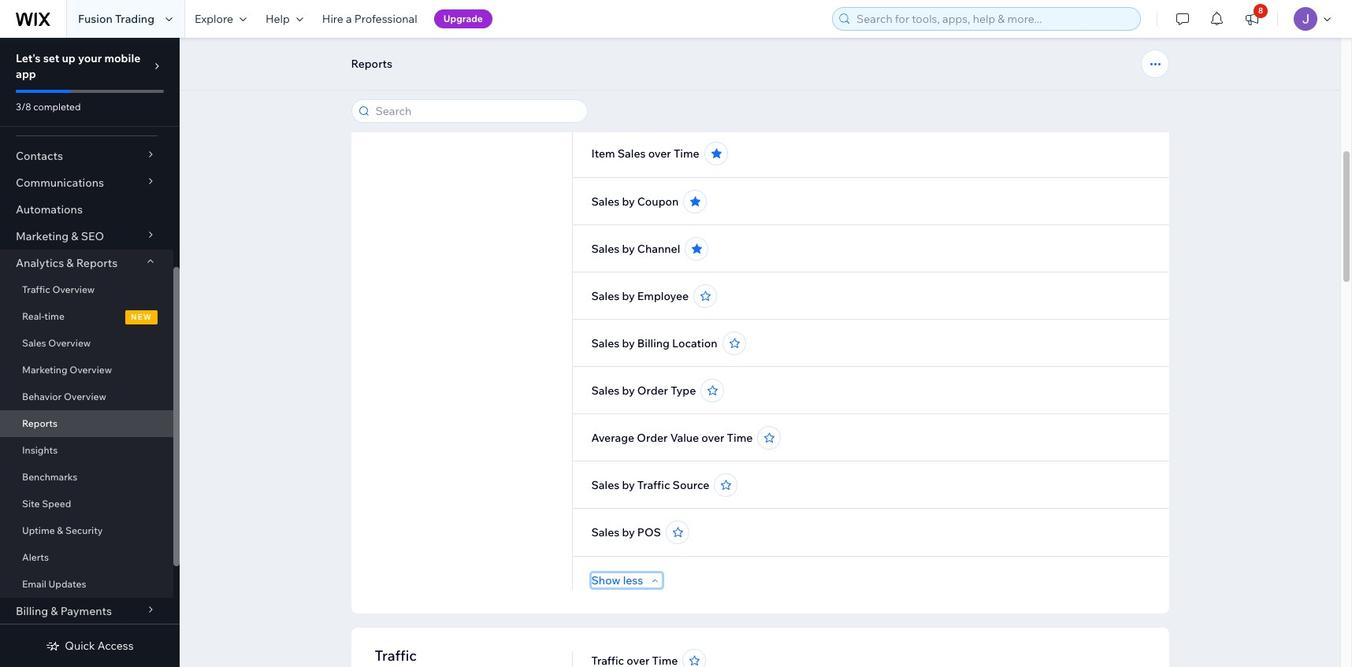 Task type: describe. For each thing, give the bounding box(es) containing it.
benchmarks link
[[0, 464, 173, 491]]

hire a professional link
[[313, 0, 427, 38]]

sales down the sales by item
[[618, 147, 646, 161]]

sales for sales analyze payments on your site and look for new ways to boost sales.
[[375, 45, 411, 63]]

fusion trading
[[78, 12, 155, 26]]

access
[[98, 639, 134, 654]]

by for employee
[[622, 289, 635, 304]]

quick access
[[65, 639, 134, 654]]

trading
[[115, 12, 155, 26]]

fusion
[[78, 12, 113, 26]]

less
[[623, 574, 644, 588]]

value
[[671, 431, 699, 445]]

marketing for marketing overview
[[22, 364, 67, 376]]

analytics & reports
[[16, 256, 118, 270]]

analytics
[[16, 256, 64, 270]]

quick
[[65, 639, 95, 654]]

0 horizontal spatial item
[[592, 147, 615, 161]]

sales for sales by item
[[592, 99, 620, 114]]

explore
[[195, 12, 233, 26]]

reports for reports button
[[351, 57, 393, 71]]

1 vertical spatial traffic
[[638, 479, 670, 493]]

sales by billing location
[[592, 337, 718, 351]]

traffic overview link
[[0, 277, 173, 304]]

billing & payments
[[16, 605, 112, 619]]

upgrade
[[444, 13, 483, 24]]

sales for sales overview
[[22, 337, 46, 349]]

overview for behavior overview
[[64, 391, 106, 403]]

site
[[22, 498, 40, 510]]

app
[[16, 67, 36, 81]]

location
[[673, 337, 718, 351]]

& for uptime
[[57, 525, 63, 537]]

& for billing
[[51, 605, 58, 619]]

traffic for traffic
[[375, 647, 417, 665]]

sales by item
[[592, 99, 661, 114]]

real-
[[22, 311, 44, 322]]

overview for traffic overview
[[52, 284, 95, 296]]

type
[[671, 384, 696, 398]]

contacts button
[[0, 143, 173, 170]]

marketing for marketing & seo
[[16, 229, 69, 244]]

your inside let's set up your mobile app
[[78, 51, 102, 65]]

alerts
[[22, 552, 49, 564]]

sales.
[[375, 97, 403, 111]]

sales by order type
[[592, 384, 696, 398]]

3/8
[[16, 101, 31, 113]]

billing inside billing & payments popup button
[[16, 605, 48, 619]]

behavior overview
[[22, 391, 106, 403]]

by for billing
[[622, 337, 635, 351]]

hire
[[322, 12, 344, 26]]

reports button
[[343, 52, 401, 76]]

marketing overview link
[[0, 357, 173, 384]]

show
[[592, 574, 621, 588]]

sales overview
[[22, 337, 91, 349]]

speed
[[42, 498, 71, 510]]

0 vertical spatial time
[[674, 147, 700, 161]]

employee
[[638, 289, 689, 304]]

reports inside 'popup button'
[[76, 256, 118, 270]]

sales by channel
[[592, 242, 681, 256]]

& for marketing
[[71, 229, 78, 244]]

set
[[43, 51, 59, 65]]

automations link
[[0, 196, 173, 223]]

sales by coupon
[[592, 195, 679, 209]]

sales by employee
[[592, 289, 689, 304]]

coupon
[[638, 195, 679, 209]]

1 order from the top
[[638, 384, 669, 398]]

sales for sales by channel
[[592, 242, 620, 256]]

ways
[[462, 83, 487, 97]]

sales for sales by order type
[[592, 384, 620, 398]]

traffic overview
[[22, 284, 95, 296]]

show less
[[592, 574, 644, 588]]

site speed link
[[0, 491, 173, 518]]

source
[[673, 479, 710, 493]]

for
[[421, 83, 436, 97]]

updates
[[49, 579, 86, 590]]

billing & payments button
[[0, 598, 173, 625]]

reports for reports link
[[22, 418, 58, 430]]

sales for sales by traffic source
[[592, 479, 620, 493]]

payments
[[60, 605, 112, 619]]

mobile
[[104, 51, 141, 65]]

pos
[[638, 526, 661, 540]]

let's set up your mobile app
[[16, 51, 141, 81]]

analytics & reports button
[[0, 250, 173, 277]]

on
[[471, 69, 484, 83]]

uptime
[[22, 525, 55, 537]]

1 vertical spatial time
[[727, 431, 753, 445]]

help
[[266, 12, 290, 26]]

marketing & seo button
[[0, 223, 173, 250]]

contacts
[[16, 149, 63, 163]]

3/8 completed
[[16, 101, 81, 113]]

communications button
[[0, 170, 173, 196]]

new
[[131, 312, 152, 322]]

sales overview link
[[0, 330, 173, 357]]

marketing overview
[[22, 364, 112, 376]]

automations
[[16, 203, 83, 217]]

benchmarks
[[22, 471, 78, 483]]

upgrade button
[[434, 9, 493, 28]]

by for coupon
[[622, 195, 635, 209]]

0 horizontal spatial over
[[649, 147, 671, 161]]



Task type: vqa. For each thing, say whether or not it's contained in the screenshot.
'by' associated with Coupon
yes



Task type: locate. For each thing, give the bounding box(es) containing it.
sales down real- at the left of the page
[[22, 337, 46, 349]]

by for traffic
[[622, 479, 635, 493]]

marketing up analytics
[[16, 229, 69, 244]]

over right value on the bottom of the page
[[702, 431, 725, 445]]

1 horizontal spatial billing
[[638, 337, 670, 351]]

billing left location
[[638, 337, 670, 351]]

1 vertical spatial marketing
[[22, 364, 67, 376]]

by up average
[[622, 384, 635, 398]]

sales down sales by employee at top
[[592, 337, 620, 351]]

1 vertical spatial billing
[[16, 605, 48, 619]]

reports link
[[0, 411, 173, 438]]

by for pos
[[622, 526, 635, 540]]

payments
[[417, 69, 469, 83]]

reports up and at the top of the page
[[351, 57, 393, 71]]

2 vertical spatial reports
[[22, 418, 58, 430]]

1 vertical spatial over
[[702, 431, 725, 445]]

new
[[438, 83, 460, 97]]

real-time
[[22, 311, 65, 322]]

traffic for traffic overview
[[22, 284, 50, 296]]

your inside sales analyze payments on your site and look for new ways to boost sales.
[[487, 69, 510, 83]]

2 horizontal spatial reports
[[351, 57, 393, 71]]

1 horizontal spatial traffic
[[375, 647, 417, 665]]

overview
[[52, 284, 95, 296], [48, 337, 91, 349], [70, 364, 112, 376], [64, 391, 106, 403]]

item up item sales over time
[[638, 99, 661, 114]]

average order value over time
[[592, 431, 753, 445]]

& inside billing & payments popup button
[[51, 605, 58, 619]]

site speed
[[22, 498, 71, 510]]

sales down sales by channel
[[592, 289, 620, 304]]

1 horizontal spatial reports
[[76, 256, 118, 270]]

let's
[[16, 51, 41, 65]]

order left "type"
[[638, 384, 669, 398]]

overview up marketing overview
[[48, 337, 91, 349]]

reports inside button
[[351, 57, 393, 71]]

by left "coupon" at the top of page
[[622, 195, 635, 209]]

0 vertical spatial item
[[638, 99, 661, 114]]

by left 'employee'
[[622, 289, 635, 304]]

2 vertical spatial traffic
[[375, 647, 417, 665]]

sales
[[375, 45, 411, 63], [592, 99, 620, 114], [618, 147, 646, 161], [592, 195, 620, 209], [592, 242, 620, 256], [592, 289, 620, 304], [592, 337, 620, 351], [22, 337, 46, 349], [592, 384, 620, 398], [592, 479, 620, 493], [592, 526, 620, 540]]

1 vertical spatial your
[[487, 69, 510, 83]]

sales inside sales analyze payments on your site and look for new ways to boost sales.
[[375, 45, 411, 63]]

sales up average
[[592, 384, 620, 398]]

traffic
[[22, 284, 50, 296], [638, 479, 670, 493], [375, 647, 417, 665]]

overview down sales overview link
[[70, 364, 112, 376]]

sales down average
[[592, 479, 620, 493]]

by left channel
[[622, 242, 635, 256]]

by left pos
[[622, 526, 635, 540]]

1 by from the top
[[622, 99, 635, 114]]

over up "coupon" at the top of page
[[649, 147, 671, 161]]

billing down "email"
[[16, 605, 48, 619]]

sales left "coupon" at the top of page
[[592, 195, 620, 209]]

insights
[[22, 445, 58, 456]]

8
[[1259, 6, 1264, 16]]

1 vertical spatial reports
[[76, 256, 118, 270]]

2 horizontal spatial traffic
[[638, 479, 670, 493]]

email updates link
[[0, 572, 173, 598]]

sales inside sidebar element
[[22, 337, 46, 349]]

behavior overview link
[[0, 384, 173, 411]]

overview for marketing overview
[[70, 364, 112, 376]]

seo
[[81, 229, 104, 244]]

0 vertical spatial billing
[[638, 337, 670, 351]]

time up "coupon" at the top of page
[[674, 147, 700, 161]]

sales by pos
[[592, 526, 661, 540]]

time
[[674, 147, 700, 161], [727, 431, 753, 445]]

0 horizontal spatial traffic
[[22, 284, 50, 296]]

0 vertical spatial over
[[649, 147, 671, 161]]

item down the sales by item
[[592, 147, 615, 161]]

sidebar element
[[0, 38, 180, 668]]

sales up the analyze
[[375, 45, 411, 63]]

3 by from the top
[[622, 242, 635, 256]]

& down marketing & seo
[[66, 256, 74, 270]]

1 horizontal spatial your
[[487, 69, 510, 83]]

0 vertical spatial marketing
[[16, 229, 69, 244]]

by down sales by employee at top
[[622, 337, 635, 351]]

a
[[346, 12, 352, 26]]

&
[[71, 229, 78, 244], [66, 256, 74, 270], [57, 525, 63, 537], [51, 605, 58, 619]]

sales left pos
[[592, 526, 620, 540]]

1 vertical spatial order
[[637, 431, 668, 445]]

0 vertical spatial order
[[638, 384, 669, 398]]

your right 'on'
[[487, 69, 510, 83]]

sales up item sales over time
[[592, 99, 620, 114]]

& inside 'marketing & seo' dropdown button
[[71, 229, 78, 244]]

4 by from the top
[[622, 289, 635, 304]]

marketing up behavior on the bottom left of the page
[[22, 364, 67, 376]]

email
[[22, 579, 46, 590]]

0 horizontal spatial your
[[78, 51, 102, 65]]

2 order from the top
[[637, 431, 668, 445]]

reports
[[351, 57, 393, 71], [76, 256, 118, 270], [22, 418, 58, 430]]

sales for sales by billing location
[[592, 337, 620, 351]]

sales for sales by coupon
[[592, 195, 620, 209]]

traffic inside sidebar element
[[22, 284, 50, 296]]

uptime & security link
[[0, 518, 173, 545]]

over
[[649, 147, 671, 161], [702, 431, 725, 445]]

security
[[65, 525, 103, 537]]

uptime & security
[[22, 525, 103, 537]]

by up item sales over time
[[622, 99, 635, 114]]

completed
[[33, 101, 81, 113]]

average
[[592, 431, 635, 445]]

reports down seo
[[76, 256, 118, 270]]

email updates
[[22, 579, 86, 590]]

1 vertical spatial item
[[592, 147, 615, 161]]

& for analytics
[[66, 256, 74, 270]]

& right uptime
[[57, 525, 63, 537]]

hire a professional
[[322, 12, 418, 26]]

overview for sales overview
[[48, 337, 91, 349]]

2 by from the top
[[622, 195, 635, 209]]

by for order
[[622, 384, 635, 398]]

your right up
[[78, 51, 102, 65]]

item
[[638, 99, 661, 114], [592, 147, 615, 161]]

marketing & seo
[[16, 229, 104, 244]]

alerts link
[[0, 545, 173, 572]]

billing
[[638, 337, 670, 351], [16, 605, 48, 619]]

marketing inside dropdown button
[[16, 229, 69, 244]]

7 by from the top
[[622, 479, 635, 493]]

& inside uptime & security link
[[57, 525, 63, 537]]

communications
[[16, 176, 104, 190]]

1 horizontal spatial time
[[727, 431, 753, 445]]

8 by from the top
[[622, 526, 635, 540]]

time right value on the bottom of the page
[[727, 431, 753, 445]]

sales for sales by employee
[[592, 289, 620, 304]]

6 by from the top
[[622, 384, 635, 398]]

your
[[78, 51, 102, 65], [487, 69, 510, 83]]

5 by from the top
[[622, 337, 635, 351]]

help button
[[256, 0, 313, 38]]

and
[[375, 83, 394, 97]]

Search for tools, apps, help & more... field
[[852, 8, 1136, 30]]

0 horizontal spatial billing
[[16, 605, 48, 619]]

to
[[490, 83, 500, 97]]

8 button
[[1235, 0, 1270, 38]]

sales for sales by pos
[[592, 526, 620, 540]]

sales by traffic source
[[592, 479, 710, 493]]

reports up insights at bottom
[[22, 418, 58, 430]]

analyze
[[375, 69, 415, 83]]

Search field
[[371, 100, 582, 122]]

overview down marketing overview link
[[64, 391, 106, 403]]

order left value on the bottom of the page
[[637, 431, 668, 445]]

site
[[512, 69, 531, 83]]

0 vertical spatial traffic
[[22, 284, 50, 296]]

sales analyze payments on your site and look for new ways to boost sales.
[[375, 45, 533, 111]]

overview down analytics & reports
[[52, 284, 95, 296]]

0 vertical spatial your
[[78, 51, 102, 65]]

0 vertical spatial reports
[[351, 57, 393, 71]]

insights link
[[0, 438, 173, 464]]

item sales over time
[[592, 147, 700, 161]]

0 horizontal spatial time
[[674, 147, 700, 161]]

order
[[638, 384, 669, 398], [637, 431, 668, 445]]

channel
[[638, 242, 681, 256]]

& left seo
[[71, 229, 78, 244]]

look
[[397, 83, 419, 97]]

0 horizontal spatial reports
[[22, 418, 58, 430]]

1 horizontal spatial item
[[638, 99, 661, 114]]

sales left channel
[[592, 242, 620, 256]]

1 horizontal spatial over
[[702, 431, 725, 445]]

& down the email updates
[[51, 605, 58, 619]]

by for channel
[[622, 242, 635, 256]]

time
[[44, 311, 65, 322]]

by up sales by pos
[[622, 479, 635, 493]]

quick access button
[[46, 639, 134, 654]]

by for item
[[622, 99, 635, 114]]

& inside analytics & reports 'popup button'
[[66, 256, 74, 270]]

professional
[[355, 12, 418, 26]]

by
[[622, 99, 635, 114], [622, 195, 635, 209], [622, 242, 635, 256], [622, 289, 635, 304], [622, 337, 635, 351], [622, 384, 635, 398], [622, 479, 635, 493], [622, 526, 635, 540]]

marketing
[[16, 229, 69, 244], [22, 364, 67, 376]]

boost
[[503, 83, 533, 97]]

show less button
[[592, 574, 663, 588]]



